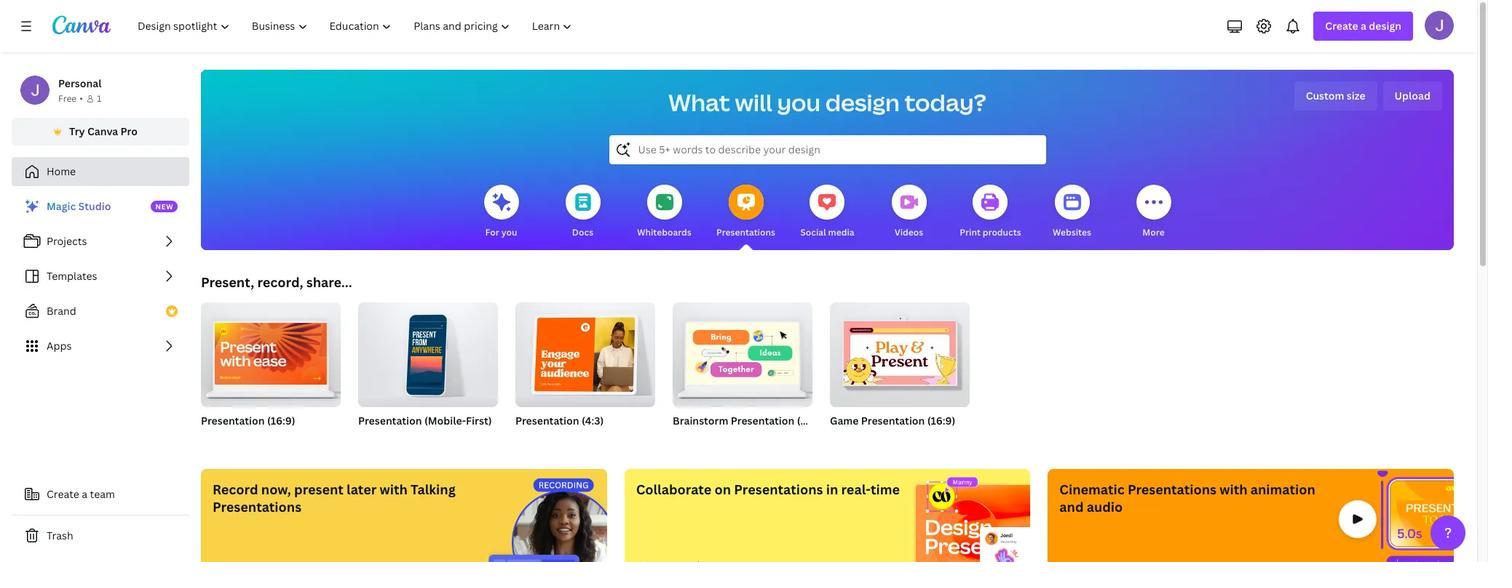 Task type: locate. For each thing, give the bounding box(es) containing it.
1 vertical spatial create
[[47, 488, 79, 502]]

None search field
[[609, 135, 1046, 165]]

1920 inside the brainstorm presentation (16:9) 1920 × 1080 px
[[673, 433, 694, 446]]

a for team
[[82, 488, 87, 502]]

game
[[830, 414, 859, 428]]

collaborate on presentations in real-time
[[636, 481, 900, 499]]

× inside presentation (mobile-first) 1080 × 1920 px
[[382, 433, 386, 446]]

upload
[[1394, 89, 1430, 103]]

social media button
[[800, 175, 854, 250]]

px up talking
[[412, 433, 422, 446]]

media
[[828, 226, 854, 239]]

today?
[[904, 87, 986, 118]]

later
[[347, 481, 377, 499]]

design up search search field on the top
[[825, 87, 900, 118]]

presentation inside presentation (4:3) group
[[515, 414, 579, 428]]

presentation inside "group"
[[201, 414, 265, 428]]

you
[[777, 87, 821, 118], [501, 226, 517, 239]]

trash
[[47, 529, 73, 543]]

presentation inside the brainstorm presentation (16:9) 1920 × 1080 px
[[731, 414, 794, 428]]

1 horizontal spatial ×
[[696, 433, 700, 446]]

create inside button
[[47, 488, 79, 502]]

2 px from the left
[[726, 433, 736, 446]]

collaborate on presentations in real-time link
[[624, 470, 1030, 563]]

audio
[[1087, 499, 1123, 516]]

new
[[155, 202, 173, 212]]

×
[[382, 433, 386, 446], [696, 433, 700, 446]]

3 presentation from the left
[[515, 414, 579, 428]]

a inside button
[[82, 488, 87, 502]]

group
[[201, 297, 341, 408], [358, 297, 498, 408], [515, 297, 655, 408], [673, 297, 812, 408], [830, 297, 970, 408]]

trash link
[[12, 522, 189, 551]]

1 horizontal spatial px
[[726, 433, 736, 446]]

videos button
[[891, 175, 926, 250]]

with left animation
[[1220, 481, 1247, 499]]

5 group from the left
[[830, 297, 970, 408]]

record,
[[257, 274, 303, 291]]

group inside brainstorm presentation (16:9) group
[[673, 297, 812, 408]]

projects link
[[12, 227, 189, 256]]

0 horizontal spatial create
[[47, 488, 79, 502]]

design inside dropdown button
[[1369, 19, 1401, 33]]

with inside cinematic presentations with animation and audio
[[1220, 481, 1247, 499]]

animation
[[1251, 481, 1315, 499]]

present
[[294, 481, 343, 499]]

2 group from the left
[[358, 297, 498, 408]]

list
[[12, 192, 189, 361]]

presentation left (4:3)
[[515, 414, 579, 428]]

design
[[1369, 19, 1401, 33], [825, 87, 900, 118]]

apps link
[[12, 332, 189, 361]]

presentation right game
[[861, 414, 925, 428]]

canva
[[87, 124, 118, 138]]

0 horizontal spatial px
[[412, 433, 422, 446]]

presentations inside cinematic presentations with animation and audio
[[1128, 481, 1216, 499]]

3 group from the left
[[515, 297, 655, 408]]

1 horizontal spatial you
[[777, 87, 821, 118]]

1080 up later
[[358, 433, 380, 446]]

(4:3)
[[582, 414, 604, 428]]

design left jacob simon 'image'
[[1369, 19, 1401, 33]]

(16:9) inside the brainstorm presentation (16:9) 1920 × 1080 px
[[797, 414, 825, 428]]

2 horizontal spatial (16:9)
[[927, 414, 955, 428]]

magic studio
[[47, 199, 111, 213]]

1080
[[358, 433, 380, 446], [702, 433, 724, 446]]

4 group from the left
[[673, 297, 812, 408]]

create
[[1325, 19, 1358, 33], [47, 488, 79, 502]]

pro
[[121, 124, 138, 138]]

a for design
[[1361, 19, 1366, 33]]

1 horizontal spatial create
[[1325, 19, 1358, 33]]

Search search field
[[638, 136, 1017, 164]]

with right later
[[380, 481, 408, 499]]

1 (16:9) from the left
[[267, 414, 295, 428]]

brainstorm presentation (16:9) 1920 × 1080 px
[[673, 414, 825, 446]]

0 horizontal spatial you
[[501, 226, 517, 239]]

1 horizontal spatial 1080
[[702, 433, 724, 446]]

brainstorm presentation (16:9) group
[[673, 297, 825, 447]]

2 1920 from the left
[[673, 433, 694, 446]]

2 presentation from the left
[[358, 414, 422, 428]]

0 vertical spatial create
[[1325, 19, 1358, 33]]

0 vertical spatial a
[[1361, 19, 1366, 33]]

3 (16:9) from the left
[[927, 414, 955, 428]]

px inside presentation (mobile-first) 1080 × 1920 px
[[412, 433, 422, 446]]

create left team
[[47, 488, 79, 502]]

docs
[[572, 226, 593, 239]]

presentation (4:3)
[[515, 414, 604, 428]]

px for brainstorm
[[726, 433, 736, 446]]

cinematic presentations with animation and audio
[[1059, 481, 1315, 516]]

0 horizontal spatial 1920
[[389, 433, 410, 446]]

presentations inside record now, present later with talking presentations
[[213, 499, 301, 516]]

1 vertical spatial a
[[82, 488, 87, 502]]

0 vertical spatial design
[[1369, 19, 1401, 33]]

1 horizontal spatial 1920
[[673, 433, 694, 446]]

a left team
[[82, 488, 87, 502]]

print products
[[960, 226, 1021, 239]]

presentation inside presentation (mobile-first) 1080 × 1920 px
[[358, 414, 422, 428]]

1 group from the left
[[201, 297, 341, 408]]

presentation left (mobile-
[[358, 414, 422, 428]]

videos
[[895, 226, 923, 239]]

1 horizontal spatial design
[[1369, 19, 1401, 33]]

2 1080 from the left
[[702, 433, 724, 446]]

0 horizontal spatial 1080
[[358, 433, 380, 446]]

try canva pro
[[69, 124, 138, 138]]

0 horizontal spatial ×
[[382, 433, 386, 446]]

1 horizontal spatial a
[[1361, 19, 1366, 33]]

presentation for presentation (4:3)
[[515, 414, 579, 428]]

share...
[[306, 274, 352, 291]]

px down brainstorm
[[726, 433, 736, 446]]

0 horizontal spatial design
[[825, 87, 900, 118]]

1 presentation from the left
[[201, 414, 265, 428]]

px inside the brainstorm presentation (16:9) 1920 × 1080 px
[[726, 433, 736, 446]]

cinematic
[[1059, 481, 1125, 499]]

products
[[983, 226, 1021, 239]]

group for game presentation (16:9)
[[830, 297, 970, 408]]

px
[[412, 433, 422, 446], [726, 433, 736, 446]]

size
[[1347, 89, 1365, 103]]

1
[[97, 92, 101, 105]]

× for brainstorm
[[696, 433, 700, 446]]

a
[[1361, 19, 1366, 33], [82, 488, 87, 502]]

2 × from the left
[[696, 433, 700, 446]]

0 horizontal spatial (16:9)
[[267, 414, 295, 428]]

1 px from the left
[[412, 433, 422, 446]]

0 vertical spatial you
[[777, 87, 821, 118]]

a up size
[[1361, 19, 1366, 33]]

0 horizontal spatial with
[[380, 481, 408, 499]]

docs button
[[565, 175, 600, 250]]

cinematic presentations with animation and audio link
[[1048, 470, 1454, 563]]

you right will
[[777, 87, 821, 118]]

0 horizontal spatial a
[[82, 488, 87, 502]]

1920 inside presentation (mobile-first) 1080 × 1920 px
[[389, 433, 410, 446]]

1 1920 from the left
[[389, 433, 410, 446]]

time
[[871, 481, 900, 499]]

2 (16:9) from the left
[[797, 414, 825, 428]]

presentation
[[201, 414, 265, 428], [358, 414, 422, 428], [515, 414, 579, 428], [731, 414, 794, 428], [861, 414, 925, 428]]

more button
[[1136, 175, 1171, 250]]

× inside the brainstorm presentation (16:9) 1920 × 1080 px
[[696, 433, 700, 446]]

create inside dropdown button
[[1325, 19, 1358, 33]]

(16:9)
[[267, 414, 295, 428], [797, 414, 825, 428], [927, 414, 955, 428]]

print
[[960, 226, 981, 239]]

will
[[735, 87, 772, 118]]

create up custom size
[[1325, 19, 1358, 33]]

2 with from the left
[[1220, 481, 1247, 499]]

brand
[[47, 304, 76, 318]]

1080 inside presentation (mobile-first) 1080 × 1920 px
[[358, 433, 380, 446]]

1 horizontal spatial (16:9)
[[797, 414, 825, 428]]

1080 inside the brainstorm presentation (16:9) 1920 × 1080 px
[[702, 433, 724, 446]]

5 presentation from the left
[[861, 414, 925, 428]]

1 horizontal spatial with
[[1220, 481, 1247, 499]]

you right for at the left of the page
[[501, 226, 517, 239]]

print products button
[[960, 175, 1021, 250]]

4 presentation from the left
[[731, 414, 794, 428]]

group for presentation (16:9)
[[201, 297, 341, 408]]

team
[[90, 488, 115, 502]]

custom
[[1306, 89, 1344, 103]]

create for create a team
[[47, 488, 79, 502]]

presentations
[[716, 226, 775, 239], [734, 481, 823, 499], [1128, 481, 1216, 499], [213, 499, 301, 516]]

presentation up record
[[201, 414, 265, 428]]

projects
[[47, 234, 87, 248]]

1 1080 from the left
[[358, 433, 380, 446]]

1 × from the left
[[382, 433, 386, 446]]

a inside dropdown button
[[1361, 19, 1366, 33]]

1 vertical spatial you
[[501, 226, 517, 239]]

upload button
[[1383, 82, 1442, 111]]

1080 down brainstorm
[[702, 433, 724, 446]]

try canva pro button
[[12, 118, 189, 146]]

what
[[668, 87, 730, 118]]

record now, present later with talking presentations
[[213, 481, 456, 516]]

more
[[1142, 226, 1165, 239]]

1 with from the left
[[380, 481, 408, 499]]

social media
[[800, 226, 854, 239]]

presentation right brainstorm
[[731, 414, 794, 428]]



Task type: vqa. For each thing, say whether or not it's contained in the screenshot.
1920
yes



Task type: describe. For each thing, give the bounding box(es) containing it.
record now, present later with talking presentations link
[[201, 470, 607, 563]]

social
[[800, 226, 826, 239]]

home
[[47, 165, 76, 178]]

presentations button
[[716, 175, 775, 250]]

personal
[[58, 76, 101, 90]]

brand link
[[12, 297, 189, 326]]

real-
[[841, 481, 871, 499]]

1 vertical spatial design
[[825, 87, 900, 118]]

list containing magic studio
[[12, 192, 189, 361]]

custom size button
[[1294, 82, 1377, 111]]

present,
[[201, 274, 254, 291]]

templates
[[47, 269, 97, 283]]

try
[[69, 124, 85, 138]]

group for presentation (mobile-first)
[[358, 297, 498, 408]]

collaborate
[[636, 481, 711, 499]]

present, record, share...
[[201, 274, 352, 291]]

what will you design today?
[[668, 87, 986, 118]]

on
[[715, 481, 731, 499]]

templates link
[[12, 262, 189, 291]]

magic
[[47, 199, 76, 213]]

talking
[[411, 481, 456, 499]]

free
[[58, 92, 77, 105]]

and
[[1059, 499, 1084, 516]]

create for create a design
[[1325, 19, 1358, 33]]

for
[[485, 226, 499, 239]]

free •
[[58, 92, 83, 105]]

create a team button
[[12, 480, 189, 510]]

create a design button
[[1314, 12, 1413, 41]]

whiteboards
[[637, 226, 691, 239]]

for you button
[[484, 175, 519, 250]]

•
[[80, 92, 83, 105]]

in
[[826, 481, 838, 499]]

presentation for presentation (mobile-first) 1080 × 1920 px
[[358, 414, 422, 428]]

top level navigation element
[[128, 12, 585, 41]]

custom size
[[1306, 89, 1365, 103]]

group for brainstorm presentation (16:9)
[[673, 297, 812, 408]]

create a design
[[1325, 19, 1401, 33]]

record
[[213, 481, 258, 499]]

websites
[[1053, 226, 1091, 239]]

first)
[[466, 414, 492, 428]]

game presentation (16:9)
[[830, 414, 955, 428]]

(16:9) for game presentation (16:9)
[[927, 414, 955, 428]]

websites button
[[1053, 175, 1091, 250]]

(mobile-
[[424, 414, 466, 428]]

presentation (4:3) group
[[515, 297, 655, 447]]

now,
[[261, 481, 291, 499]]

apps
[[47, 339, 72, 353]]

game presentation (16:9) group
[[830, 297, 970, 447]]

(16:9) inside "group"
[[267, 414, 295, 428]]

with inside record now, present later with talking presentations
[[380, 481, 408, 499]]

whiteboards button
[[637, 175, 691, 250]]

px for presentation
[[412, 433, 422, 446]]

presentation for presentation (16:9)
[[201, 414, 265, 428]]

create a team
[[47, 488, 115, 502]]

× for presentation
[[382, 433, 386, 446]]

studio
[[78, 199, 111, 213]]

for you
[[485, 226, 517, 239]]

you inside button
[[501, 226, 517, 239]]

(16:9) for brainstorm presentation (16:9) 1920 × 1080 px
[[797, 414, 825, 428]]

home link
[[12, 157, 189, 186]]

presentation (mobile-first) group
[[358, 297, 498, 447]]

presentation (16:9) group
[[201, 297, 341, 447]]

jacob simon image
[[1425, 11, 1454, 40]]

presentation (16:9)
[[201, 414, 295, 428]]

presentation (mobile-first) 1080 × 1920 px
[[358, 414, 492, 446]]

brainstorm
[[673, 414, 728, 428]]

presentation inside game presentation (16:9) group
[[861, 414, 925, 428]]



